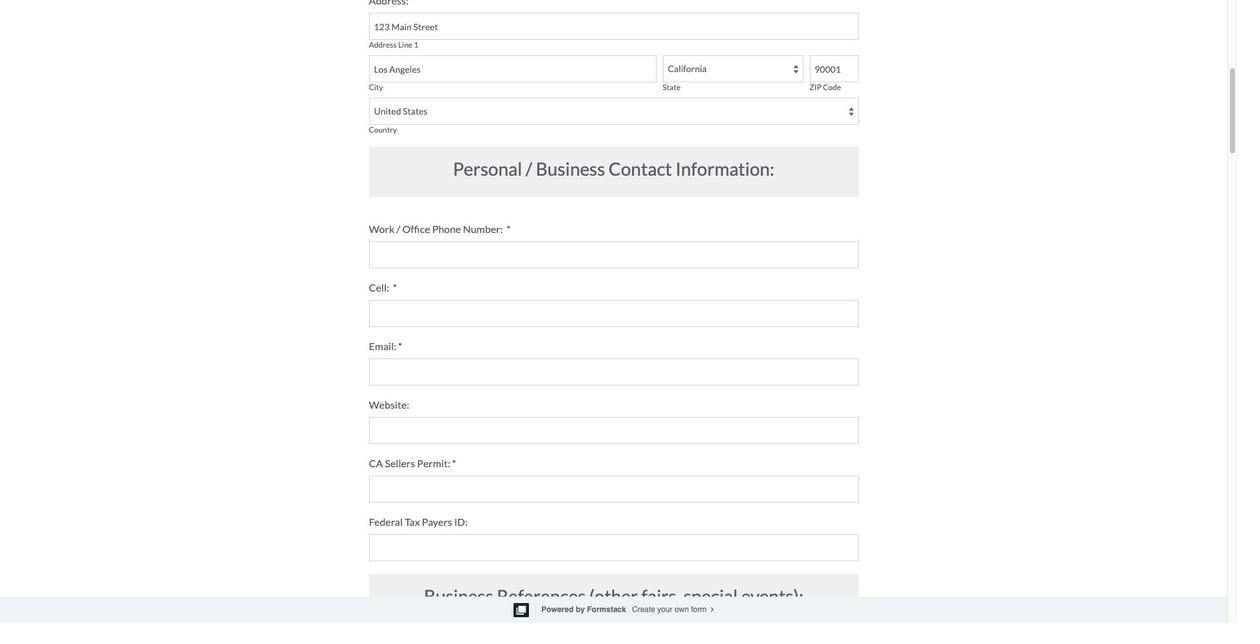 Task type: locate. For each thing, give the bounding box(es) containing it.
None telephone field
[[369, 242, 859, 269], [369, 300, 859, 327], [369, 242, 859, 269], [369, 300, 859, 327]]

None email field
[[369, 359, 859, 386]]

None text field
[[369, 418, 859, 445], [369, 476, 859, 503], [369, 535, 859, 562], [369, 418, 859, 445], [369, 476, 859, 503], [369, 535, 859, 562]]

City text field
[[369, 55, 656, 83]]



Task type: describe. For each thing, give the bounding box(es) containing it.
ZIP Code text field
[[810, 55, 859, 83]]

Address Line 1 text field
[[369, 13, 859, 40]]



